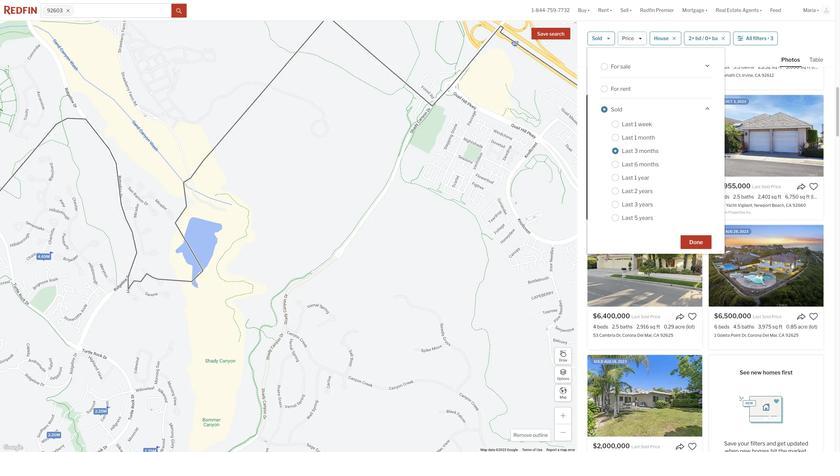 Task type: vqa. For each thing, say whether or not it's contained in the screenshot.
the top the Price
no



Task type: describe. For each thing, give the bounding box(es) containing it.
error
[[568, 449, 575, 453]]

1 irvine, from the left
[[614, 73, 626, 78]]

surterre
[[715, 211, 728, 215]]

sold for $6,350,000
[[594, 100, 604, 104]]

sold button
[[588, 32, 615, 45]]

13,
[[612, 100, 617, 104]]

last left pl,
[[622, 202, 633, 208]]

sold down 13,
[[611, 106, 623, 113]]

favorite button image
[[688, 443, 697, 452]]

last 1 week
[[622, 121, 652, 128]]

years for last 2 years
[[639, 188, 653, 195]]

all filters • 3 button
[[733, 32, 778, 45]]

real estate agents ▾ link
[[716, 0, 762, 21]]

last inside $6,350,000 last sold price
[[631, 185, 640, 190]]

2+
[[689, 36, 695, 41]]

sq for 3,975
[[773, 325, 778, 330]]

4.65m
[[38, 255, 50, 259]]

0+
[[705, 36, 711, 41]]

sold inside $6,350,000 last sold price
[[641, 185, 649, 190]]

last sold price for $6,400,000
[[632, 315, 661, 320]]

2+ bd / 0+ ba
[[689, 36, 718, 41]]

sq for 2,916
[[650, 325, 656, 330]]

sold sep 13, 2023
[[594, 100, 626, 104]]

buy ▾ button
[[578, 0, 590, 21]]

baths for 3,975 sq ft
[[742, 325, 755, 330]]

$1,750,000
[[715, 53, 750, 60]]

price button
[[618, 32, 647, 45]]

$6,400,000
[[593, 313, 630, 320]]

last up '3,975'
[[753, 315, 762, 320]]

remove outline
[[514, 433, 548, 439]]

1 92625 from the left
[[660, 333, 673, 338]]

done button
[[681, 236, 712, 250]]

3,008 sq ft (lot)
[[786, 64, 821, 70]]

table button
[[808, 56, 825, 66]]

5.5
[[612, 194, 620, 200]]

sold for $6,500,000
[[715, 230, 725, 234]]

ft for 2,916 sq ft
[[657, 325, 660, 330]]

2.20m
[[48, 433, 60, 438]]

homes
[[629, 28, 654, 37]]

price for $2,000,000
[[650, 445, 660, 450]]

last right "5.5" in the right top of the page
[[622, 188, 633, 195]]

map for map data ©2023 google
[[481, 449, 487, 453]]

53
[[593, 333, 599, 338]]

get
[[778, 441, 786, 448]]

sell ▾
[[621, 7, 632, 13]]

point
[[731, 333, 741, 338]]

klamath
[[719, 73, 735, 78]]

last up 2,401
[[752, 185, 761, 190]]

favorite button image for $6,400,000
[[688, 313, 697, 322]]

6 beds
[[715, 325, 730, 330]]

estate
[[727, 7, 742, 13]]

last right $2,000,000
[[632, 445, 640, 450]]

844-
[[536, 7, 547, 13]]

3,008
[[786, 64, 800, 70]]

first
[[782, 370, 793, 377]]

2003
[[715, 203, 725, 208]]

last 6 months
[[622, 161, 659, 168]]

of
[[533, 449, 536, 453]]

3 down last 1 month
[[635, 148, 638, 154]]

1 for last 1 month
[[635, 135, 637, 141]]

92603, ca homes for sale
[[588, 28, 684, 37]]

3 up homeservice
[[635, 202, 638, 208]]

ca inside 1986 port ramsgate pl, newport beach, ca 92660 berkshire hathaway homeservice
[[671, 203, 677, 208]]

2,916
[[637, 325, 649, 330]]

2.5 for $6,400,000
[[612, 325, 619, 330]]

▾ inside "dropdown button"
[[760, 7, 762, 13]]

sq for 2,252
[[772, 64, 777, 70]]

aug for $6,500,000
[[726, 230, 733, 234]]

1 mar, from the left
[[645, 333, 653, 338]]

photos button
[[780, 56, 808, 67]]

properties
[[729, 211, 746, 215]]

sold for $2,000,000
[[594, 360, 604, 364]]

1 horizontal spatial 6
[[715, 325, 718, 330]]

report
[[547, 449, 557, 453]]

3 up 2003
[[715, 194, 718, 200]]

baths for 2,916 sq ft
[[620, 325, 633, 330]]

▾ for maria ▾
[[817, 7, 819, 13]]

favorite button checkbox for $2,000,000
[[688, 443, 697, 452]]

sold inside button
[[592, 36, 602, 41]]

and
[[767, 441, 776, 448]]

0 vertical spatial homes
[[763, 370, 781, 377]]

ft for 6,750 sq ft (lot)
[[806, 194, 810, 200]]

photo of 5772 sierra casa, irvine, ca 92603 image
[[588, 356, 703, 438]]

(lot) down favorite button option at the right top
[[811, 194, 820, 200]]

options button
[[555, 367, 572, 384]]

newport inside 2003 yacht vigilant, newport beach, ca 92660 surterre properties inc.
[[754, 203, 771, 208]]

92603,
[[588, 28, 615, 37]]

5.5 baths
[[612, 194, 633, 200]]

3 beds
[[715, 194, 730, 200]]

sale
[[621, 63, 631, 70]]

photo of 2003 yacht vigilant, newport beach, ca 92660 image
[[709, 95, 824, 177]]

for rent
[[611, 86, 631, 92]]

6,750 sq ft (lot)
[[785, 194, 820, 200]]

3,
[[734, 100, 737, 104]]

months for last 3 months
[[639, 148, 659, 154]]

buy
[[578, 7, 587, 13]]

1,452 sq ft
[[632, 64, 656, 70]]

2023 for $6,500,000
[[740, 230, 749, 234]]

port
[[604, 203, 613, 208]]

see
[[740, 370, 750, 377]]

2+ bd / 0+ ba button
[[684, 32, 731, 45]]

price for $6,500,000
[[772, 315, 782, 320]]

1 for last 1 year
[[635, 175, 637, 181]]

sold right $2,000,000
[[641, 445, 650, 450]]

2 mar, from the left
[[770, 333, 778, 338]]

4 beds for 2.5 baths
[[593, 325, 608, 330]]

beds up klamath
[[719, 64, 730, 70]]

sq for 1,452
[[646, 64, 651, 70]]

favorite button checkbox
[[809, 183, 818, 192]]

759-
[[547, 7, 558, 13]]

photo of 1 klamath, irvine, ca 92612 image
[[588, 0, 703, 47]]

acre for $6,400,000
[[675, 325, 685, 330]]

mortgage
[[682, 7, 705, 13]]

for sale
[[611, 63, 631, 70]]

aug for $2,000,000
[[604, 360, 612, 364]]

(lot) down table
[[812, 64, 821, 70]]

ft for 4,337 sq ft
[[658, 194, 661, 200]]

baths for 4,337 sq ft
[[621, 194, 633, 200]]

1 92612 from the left
[[633, 73, 646, 78]]

2 del from the left
[[763, 333, 769, 338]]

for
[[656, 28, 666, 37]]

sq for 6,750
[[800, 194, 805, 200]]

house button
[[650, 32, 682, 45]]

terms
[[522, 449, 532, 453]]

months for last 6 months
[[639, 161, 659, 168]]

last up 2,916
[[632, 315, 640, 320]]

11
[[715, 73, 718, 78]]

real estate agents ▾ button
[[712, 0, 766, 21]]

4 beds for 3.5 baths
[[715, 64, 730, 70]]

sold up 2,401
[[762, 185, 770, 190]]

years for last 3 years
[[639, 202, 653, 208]]

photo of 53 cambria dr, corona del mar, ca 92625 image
[[588, 226, 703, 307]]

save search
[[537, 31, 565, 37]]

google
[[507, 449, 518, 453]]

baths for 2,401 sq ft
[[742, 194, 754, 200]]

2 baths
[[612, 64, 629, 70]]

$6,350,000
[[593, 183, 630, 190]]

baths for 2,252 sq ft
[[742, 64, 754, 70]]

ca inside 2003 yacht vigilant, newport beach, ca 92660 surterre properties inc.
[[786, 203, 792, 208]]

filters inside button
[[753, 36, 767, 41]]

3,975
[[758, 325, 772, 330]]

ct,
[[736, 73, 742, 78]]

1-844-759-7732 link
[[532, 7, 570, 13]]

1 dr, from the left
[[617, 333, 622, 338]]

2 dr, from the left
[[742, 333, 747, 338]]

maria
[[804, 7, 816, 13]]

2023 for $6,350,000
[[617, 100, 626, 104]]

hathaway
[[609, 211, 626, 215]]

2 92612 from the left
[[762, 73, 774, 78]]

sep
[[604, 100, 611, 104]]

your
[[738, 441, 750, 448]]

last up last 1 year
[[622, 161, 633, 168]]

google image
[[2, 444, 24, 453]]

klamath,
[[596, 73, 613, 78]]

beach, inside 2003 yacht vigilant, newport beach, ca 92660 surterre properties inc.
[[772, 203, 785, 208]]

sold up 2,916
[[641, 315, 650, 320]]

map for map
[[560, 396, 567, 400]]

see new homes first
[[740, 370, 793, 377]]

last 5 years
[[622, 215, 653, 222]]

newport inside 1986 port ramsgate pl, newport beach, ca 92660 berkshire hathaway homeservice
[[640, 203, 656, 208]]

last left 5
[[622, 215, 633, 222]]

save for save search
[[537, 31, 549, 37]]

maria ▾
[[804, 7, 819, 13]]

ft for 2,401 sq ft
[[778, 194, 782, 200]]

beds for $6,500,000
[[719, 325, 730, 330]]

a favorited home image
[[732, 386, 801, 433]]

2 corona from the left
[[748, 333, 762, 338]]

remove
[[514, 433, 532, 439]]

buy ▾
[[578, 7, 590, 13]]



Task type: locate. For each thing, give the bounding box(es) containing it.
last down last 1 month
[[622, 148, 633, 154]]

remove 2+ bd / 0+ ba image
[[721, 36, 726, 41]]

ft for 1,452 sq ft
[[652, 64, 656, 70]]

beach, inside 1986 port ramsgate pl, newport beach, ca 92660 berkshire hathaway homeservice
[[657, 203, 670, 208]]

bd
[[696, 36, 702, 41]]

beds for $6,400,000
[[597, 325, 608, 330]]

feed button
[[766, 0, 799, 21]]

0 horizontal spatial new
[[740, 449, 751, 453]]

▾ right rent
[[610, 7, 612, 13]]

last up last 1 month
[[622, 121, 633, 128]]

92660 inside 1986 port ramsgate pl, newport beach, ca 92660 berkshire hathaway homeservice
[[678, 203, 691, 208]]

1 92660 from the left
[[678, 203, 691, 208]]

favorite button checkbox for $1,750,000
[[809, 52, 818, 61]]

aug left '18,'
[[604, 360, 612, 364]]

1 horizontal spatial save
[[724, 441, 737, 448]]

0 horizontal spatial 92660
[[678, 203, 691, 208]]

mar, down 2,916 sq ft
[[645, 333, 653, 338]]

sold left sep
[[594, 100, 604, 104]]

1-
[[532, 7, 536, 13]]

0 vertical spatial 2.5 baths
[[733, 194, 754, 200]]

acre for $6,500,000
[[798, 325, 808, 330]]

$6,350,000 last sold price
[[593, 183, 660, 190]]

▾ right mortgage
[[706, 7, 708, 13]]

6 up 'goleta'
[[715, 325, 718, 330]]

map inside "button"
[[560, 396, 567, 400]]

2023 for $2,000,000
[[618, 360, 627, 364]]

1986 port ramsgate pl, newport beach, ca 92660 berkshire hathaway homeservice
[[593, 203, 691, 215]]

▾
[[588, 7, 590, 13], [610, 7, 612, 13], [630, 7, 632, 13], [706, 7, 708, 13], [760, 7, 762, 13], [817, 7, 819, 13]]

new inside save your filters and get updated when new homes hit the market.
[[740, 449, 751, 453]]

draw
[[559, 359, 567, 363]]

1 acre from the left
[[675, 325, 685, 330]]

5 ▾ from the left
[[760, 7, 762, 13]]

6 up last 1 year
[[635, 161, 638, 168]]

92625 down 0.29
[[660, 333, 673, 338]]

favorite button image
[[809, 52, 818, 61], [809, 183, 818, 192], [688, 313, 697, 322], [809, 313, 818, 322]]

1 corona from the left
[[623, 333, 637, 338]]

last 3 months
[[622, 148, 659, 154]]

sq right 6,750
[[800, 194, 805, 200]]

2023 right the 3, at the right of the page
[[738, 100, 746, 104]]

favorite button checkbox for $6,400,000
[[688, 313, 697, 322]]

homes inside save your filters and get updated when new homes hit the market.
[[752, 449, 770, 453]]

acre
[[675, 325, 685, 330], [798, 325, 808, 330]]

1 for last 1 week
[[635, 121, 637, 128]]

1 horizontal spatial beach,
[[772, 203, 785, 208]]

mortgage ▾ button
[[682, 0, 708, 21]]

6 inside dialog
[[635, 161, 638, 168]]

irvine, down 2 baths
[[614, 73, 626, 78]]

sold left '18,'
[[594, 360, 604, 364]]

mortgage ▾
[[682, 7, 708, 13]]

1 horizontal spatial newport
[[754, 203, 771, 208]]

last sold price for $6,500,000
[[753, 315, 782, 320]]

0 horizontal spatial 2
[[593, 64, 596, 70]]

map
[[560, 449, 567, 453]]

sold left 28,
[[715, 230, 725, 234]]

0 vertical spatial 4 beds
[[715, 64, 730, 70]]

favorite button image for $6,500,000
[[809, 313, 818, 322]]

sold down the 'year' on the right top of page
[[641, 185, 649, 190]]

1 horizontal spatial 2
[[612, 64, 615, 70]]

0 horizontal spatial corona
[[623, 333, 637, 338]]

1 vertical spatial map
[[481, 449, 487, 453]]

favorite button checkbox for $6,500,000
[[809, 313, 818, 322]]

1 horizontal spatial new
[[751, 370, 762, 377]]

2.5 baths up '53 cambria dr, corona del mar, ca 92625'
[[612, 325, 633, 330]]

2 acre from the left
[[798, 325, 808, 330]]

hit
[[771, 449, 777, 453]]

2 92660 from the left
[[793, 203, 806, 208]]

favorite button image up 3,008 sq ft (lot) at the top
[[809, 52, 818, 61]]

2 up klamath,
[[593, 64, 596, 70]]

0 horizontal spatial 4
[[593, 325, 596, 330]]

0 horizontal spatial acre
[[675, 325, 685, 330]]

2 ▾ from the left
[[610, 7, 612, 13]]

baths up ramsgate
[[621, 194, 633, 200]]

92612 down 2,252 sq ft
[[762, 73, 774, 78]]

ft for 3,008 sq ft (lot)
[[807, 64, 811, 70]]

save your filters and get updated when new homes hit the market.
[[724, 441, 809, 453]]

filters left and
[[751, 441, 766, 448]]

1 vertical spatial 6
[[715, 325, 718, 330]]

table
[[810, 57, 824, 63]]

price for $6,400,000
[[651, 315, 661, 320]]

rent ▾ button
[[598, 0, 612, 21]]

0 horizontal spatial map
[[481, 449, 487, 453]]

2 inside dialog
[[635, 188, 638, 195]]

1 horizontal spatial acre
[[798, 325, 808, 330]]

dr,
[[617, 333, 622, 338], [742, 333, 747, 338]]

years
[[639, 188, 653, 195], [639, 202, 653, 208], [639, 215, 653, 222]]

favorite button checkbox
[[809, 52, 818, 61], [688, 313, 697, 322], [809, 313, 818, 322], [688, 443, 697, 452]]

▾ right the maria
[[817, 7, 819, 13]]

newport down 4,337 sq ft
[[640, 203, 656, 208]]

ft left 0.85
[[779, 325, 783, 330]]

for
[[611, 63, 619, 70], [611, 86, 619, 92]]

homes left first
[[763, 370, 781, 377]]

last sold price for $2,955,000
[[752, 185, 781, 190]]

28,
[[734, 230, 739, 234]]

1 left klamath,
[[593, 73, 595, 78]]

photo of 1 goleta point dr, corona del mar, ca 92625 image
[[709, 226, 824, 307]]

sq right 2,916
[[650, 325, 656, 330]]

photo of 1986 port ramsgate pl, newport beach, ca 92660 image
[[588, 95, 703, 177]]

92660 inside 2003 yacht vigilant, newport beach, ca 92660 surterre properties inc.
[[793, 203, 806, 208]]

0 vertical spatial months
[[639, 148, 659, 154]]

4 beds up 53
[[593, 325, 608, 330]]

terms of use link
[[522, 449, 543, 453]]

acre right 0.85
[[798, 325, 808, 330]]

baths up 11 klamath ct, irvine, ca 92612
[[742, 64, 754, 70]]

1 vertical spatial for
[[611, 86, 619, 92]]

ft for 3,975 sq ft
[[779, 325, 783, 330]]

0 horizontal spatial 6
[[635, 161, 638, 168]]

last 1 year
[[622, 175, 650, 181]]

2 up 1 klamath, irvine, ca 92612
[[612, 64, 615, 70]]

draw button
[[555, 348, 572, 365]]

1-844-759-7732
[[532, 7, 570, 13]]

map region
[[0, 0, 659, 453]]

0 vertical spatial new
[[751, 370, 762, 377]]

4 up '11'
[[715, 64, 718, 70]]

house
[[654, 36, 669, 41]]

1 beach, from the left
[[657, 203, 670, 208]]

2 beach, from the left
[[772, 203, 785, 208]]

4 beds up klamath
[[715, 64, 730, 70]]

7732
[[558, 7, 570, 13]]

real
[[716, 7, 726, 13]]

newport
[[640, 203, 656, 208], [754, 203, 771, 208]]

map left the data
[[481, 449, 487, 453]]

0 vertical spatial for
[[611, 63, 619, 70]]

1 left month
[[635, 135, 637, 141]]

1 vertical spatial filters
[[751, 441, 766, 448]]

4,337 sq ft
[[637, 194, 661, 200]]

1 horizontal spatial 92660
[[793, 203, 806, 208]]

4 for 3.5 baths
[[715, 64, 718, 70]]

filters inside save your filters and get updated when new homes hit the market.
[[751, 441, 766, 448]]

agents
[[743, 7, 759, 13]]

sold for $2,955,000
[[715, 100, 725, 104]]

price inside $6,350,000 last sold price
[[650, 185, 660, 190]]

1 newport from the left
[[640, 203, 656, 208]]

4 ▾ from the left
[[706, 7, 708, 13]]

buy ▾ button
[[574, 0, 594, 21]]

1 horizontal spatial map
[[560, 396, 567, 400]]

save inside button
[[537, 31, 549, 37]]

4 for 2.5 baths
[[593, 325, 596, 330]]

92625 down 0.85
[[786, 333, 799, 338]]

last up $6,350,000 last sold price
[[622, 175, 633, 181]]

irvine, right ct,
[[743, 73, 754, 78]]

for for for sale
[[611, 63, 619, 70]]

beds up 'goleta'
[[719, 325, 730, 330]]

1 horizontal spatial 4 beds
[[715, 64, 730, 70]]

aug
[[726, 230, 733, 234], [604, 360, 612, 364]]

▾ right the buy
[[588, 7, 590, 13]]

▾ right sell on the top
[[630, 7, 632, 13]]

2003 yacht vigilant, newport beach, ca 92660 surterre properties inc.
[[715, 203, 806, 215]]

cambria
[[599, 333, 616, 338]]

1 horizontal spatial dr,
[[742, 333, 747, 338]]

aug left 28,
[[726, 230, 733, 234]]

1,452
[[632, 64, 645, 70]]

outline
[[533, 433, 548, 439]]

sold up '3,975'
[[762, 315, 771, 320]]

0 horizontal spatial save
[[537, 31, 549, 37]]

11 klamath ct, irvine, ca 92612
[[715, 73, 774, 78]]

dialog
[[588, 48, 725, 254]]

vigilant,
[[738, 203, 754, 208]]

rent
[[598, 7, 609, 13]]

0 vertical spatial 6
[[635, 161, 638, 168]]

0 vertical spatial 2.5
[[733, 194, 741, 200]]

ft right 4,337
[[658, 194, 661, 200]]

1 vertical spatial 2.5
[[612, 325, 619, 330]]

3 ▾ from the left
[[630, 7, 632, 13]]

3 inside button
[[771, 36, 774, 41]]

sq for 3,008
[[801, 64, 806, 70]]

done
[[690, 240, 703, 246]]

0 horizontal spatial 92625
[[660, 333, 673, 338]]

beds for $2,955,000
[[719, 194, 730, 200]]

baths up '53 cambria dr, corona del mar, ca 92625'
[[620, 325, 633, 330]]

2.5 baths for $2,955,000
[[733, 194, 754, 200]]

0 horizontal spatial 92612
[[633, 73, 646, 78]]

1 horizontal spatial 92612
[[762, 73, 774, 78]]

1 vertical spatial 4
[[593, 325, 596, 330]]

inc.
[[746, 211, 752, 215]]

4,337
[[637, 194, 650, 200]]

ba
[[712, 36, 718, 41]]

for for for rent
[[611, 86, 619, 92]]

(lot) right 0.29
[[686, 325, 695, 330]]

2 for 2 beds
[[593, 64, 596, 70]]

0 horizontal spatial beach,
[[657, 203, 670, 208]]

▾ for sell ▾
[[630, 7, 632, 13]]

save inside save your filters and get updated when new homes hit the market.
[[724, 441, 737, 448]]

new down your at the bottom
[[740, 449, 751, 453]]

mortgage ▾ button
[[678, 0, 712, 21]]

4.5 baths
[[734, 325, 755, 330]]

report a map error link
[[547, 449, 575, 453]]

1 for from the top
[[611, 63, 619, 70]]

2 for from the top
[[611, 86, 619, 92]]

save
[[537, 31, 549, 37], [724, 441, 737, 448]]

del down 2,916
[[637, 333, 644, 338]]

$2,000,000
[[593, 443, 630, 451]]

1 vertical spatial years
[[639, 202, 653, 208]]

0 horizontal spatial 2.5
[[612, 325, 619, 330]]

sq for 4,337
[[651, 194, 657, 200]]

last 2 years
[[622, 188, 653, 195]]

favorite button image for $1,750,000
[[809, 52, 818, 61]]

price
[[622, 36, 634, 41], [650, 185, 660, 190], [771, 185, 781, 190], [651, 315, 661, 320], [772, 315, 782, 320], [650, 445, 660, 450]]

ft right the 1,452
[[652, 64, 656, 70]]

months up the 'year' on the right top of page
[[639, 161, 659, 168]]

favorite button image for $2,955,000
[[809, 183, 818, 192]]

del down '3,975'
[[763, 333, 769, 338]]

beds up klamath,
[[597, 64, 608, 70]]

1 horizontal spatial 92625
[[786, 333, 799, 338]]

1 vertical spatial new
[[740, 449, 751, 453]]

sq right the 1,452
[[646, 64, 651, 70]]

updated
[[787, 441, 809, 448]]

2,916 sq ft
[[637, 325, 660, 330]]

6,750
[[785, 194, 799, 200]]

homes down and
[[752, 449, 770, 453]]

5
[[635, 215, 638, 222]]

months down month
[[639, 148, 659, 154]]

favorite button image up 6,750 sq ft (lot) on the top
[[809, 183, 818, 192]]

sq right 4,337
[[651, 194, 657, 200]]

1 horizontal spatial irvine,
[[743, 73, 754, 78]]

6 ▾ from the left
[[817, 7, 819, 13]]

map down options
[[560, 396, 567, 400]]

sq for 2,401
[[772, 194, 777, 200]]

1 horizontal spatial del
[[763, 333, 769, 338]]

▾ for buy ▾
[[588, 7, 590, 13]]

2023 right '18,'
[[618, 360, 627, 364]]

a
[[558, 449, 560, 453]]

years down 4,337
[[639, 202, 653, 208]]

years for last 5 years
[[639, 215, 653, 222]]

2023 right 28,
[[740, 230, 749, 234]]

(lot) right 0.85
[[809, 325, 818, 330]]

2 irvine, from the left
[[743, 73, 754, 78]]

1 horizontal spatial mar,
[[770, 333, 778, 338]]

1 klamath, irvine, ca 92612
[[593, 73, 646, 78]]

ft left 0.29
[[657, 325, 660, 330]]

1 vertical spatial homes
[[752, 449, 770, 453]]

2.5 up yacht
[[733, 194, 741, 200]]

3 right •
[[771, 36, 774, 41]]

redfin
[[640, 7, 655, 13]]

2 vertical spatial years
[[639, 215, 653, 222]]

baths up 1 klamath, irvine, ca 92612
[[616, 64, 629, 70]]

last sold price for $2,000,000
[[632, 445, 660, 450]]

2 horizontal spatial 2
[[635, 188, 638, 195]]

sq right 3,008
[[801, 64, 806, 70]]

92603
[[47, 8, 63, 14]]

sold up 2 beds
[[592, 36, 602, 41]]

0 horizontal spatial irvine,
[[614, 73, 626, 78]]

save search button
[[532, 28, 571, 40]]

0 vertical spatial map
[[560, 396, 567, 400]]

acre right 0.29
[[675, 325, 685, 330]]

0 horizontal spatial dr,
[[617, 333, 622, 338]]

2 newport from the left
[[754, 203, 771, 208]]

dialog containing for sale
[[588, 48, 725, 254]]

beds up cambria
[[597, 325, 608, 330]]

2.5 for $2,955,000
[[733, 194, 741, 200]]

sold oct 3, 2023
[[715, 100, 746, 104]]

real estate agents ▾
[[716, 7, 762, 13]]

1 ▾ from the left
[[588, 7, 590, 13]]

dr, down the "4.5 baths"
[[742, 333, 747, 338]]

sq right '3,975'
[[773, 325, 778, 330]]

2023 for $2,955,000
[[738, 100, 746, 104]]

1 horizontal spatial 2.5
[[733, 194, 741, 200]]

1 horizontal spatial corona
[[748, 333, 762, 338]]

use
[[537, 449, 543, 453]]

1 vertical spatial 2.5 baths
[[612, 325, 633, 330]]

53 cambria dr, corona del mar, ca 92625
[[593, 333, 673, 338]]

remove 92603 image
[[66, 9, 70, 13]]

0 vertical spatial 4
[[715, 64, 718, 70]]

yacht
[[726, 203, 737, 208]]

1 left 'goleta'
[[715, 333, 716, 338]]

years right 5
[[639, 215, 653, 222]]

price inside button
[[622, 36, 634, 41]]

last down last 1 week
[[622, 135, 633, 141]]

0 horizontal spatial mar,
[[645, 333, 653, 338]]

1 del from the left
[[637, 333, 644, 338]]

2,252
[[758, 64, 771, 70]]

0 horizontal spatial del
[[637, 333, 644, 338]]

1 vertical spatial aug
[[604, 360, 612, 364]]

baths up vigilant,
[[742, 194, 754, 200]]

save up when
[[724, 441, 737, 448]]

2.5 baths for $6,400,000
[[612, 325, 633, 330]]

ft down favorite button option at the right top
[[806, 194, 810, 200]]

0 horizontal spatial 2.5 baths
[[612, 325, 633, 330]]

filters left •
[[753, 36, 767, 41]]

baths for 1,452 sq ft
[[616, 64, 629, 70]]

last sold price
[[752, 185, 781, 190], [632, 315, 661, 320], [753, 315, 782, 320], [632, 445, 660, 450]]

submit search image
[[176, 8, 182, 14]]

0 vertical spatial aug
[[726, 230, 733, 234]]

for left rent
[[611, 86, 619, 92]]

1 horizontal spatial 2.5 baths
[[733, 194, 754, 200]]

photo of 11 klamath ct, irvine, ca 92612 image
[[709, 0, 824, 47]]

2 for 2 baths
[[612, 64, 615, 70]]

2 92625 from the left
[[786, 333, 799, 338]]

0 vertical spatial years
[[639, 188, 653, 195]]

4 up 53
[[593, 325, 596, 330]]

search
[[549, 31, 565, 37]]

0 horizontal spatial 4 beds
[[593, 325, 608, 330]]

▾ for rent ▾
[[610, 7, 612, 13]]

mar, down 3,975 sq ft
[[770, 333, 778, 338]]

2 down last 1 year
[[635, 188, 638, 195]]

beach, down 2,401 sq ft
[[772, 203, 785, 208]]

del
[[637, 333, 644, 338], [763, 333, 769, 338]]

0.85 acre (lot)
[[787, 325, 818, 330]]

sq right 2,401
[[772, 194, 777, 200]]

newport down 2,401
[[754, 203, 771, 208]]

0 vertical spatial save
[[537, 31, 549, 37]]

price for $2,955,000
[[771, 185, 781, 190]]

1 horizontal spatial aug
[[726, 230, 733, 234]]

1 left 'week'
[[635, 121, 637, 128]]

remove house image
[[672, 36, 677, 41]]

save for save your filters and get updated when new homes hit the market.
[[724, 441, 737, 448]]

0 horizontal spatial newport
[[640, 203, 656, 208]]

None search field
[[74, 4, 172, 18]]

▾ for mortgage ▾
[[706, 7, 708, 13]]

1 vertical spatial months
[[639, 161, 659, 168]]

0 vertical spatial filters
[[753, 36, 767, 41]]

1 horizontal spatial 4
[[715, 64, 718, 70]]

sold
[[592, 36, 602, 41], [611, 106, 623, 113], [641, 185, 649, 190], [762, 185, 770, 190], [641, 315, 650, 320], [762, 315, 771, 320], [641, 445, 650, 450]]

0 horizontal spatial aug
[[604, 360, 612, 364]]

ft for 2,252 sq ft
[[778, 64, 782, 70]]

new right see
[[751, 370, 762, 377]]

options
[[557, 377, 570, 381]]

1 vertical spatial 4 beds
[[593, 325, 608, 330]]

1 vertical spatial save
[[724, 441, 737, 448]]

month
[[638, 135, 655, 141]]

/
[[703, 36, 704, 41]]



